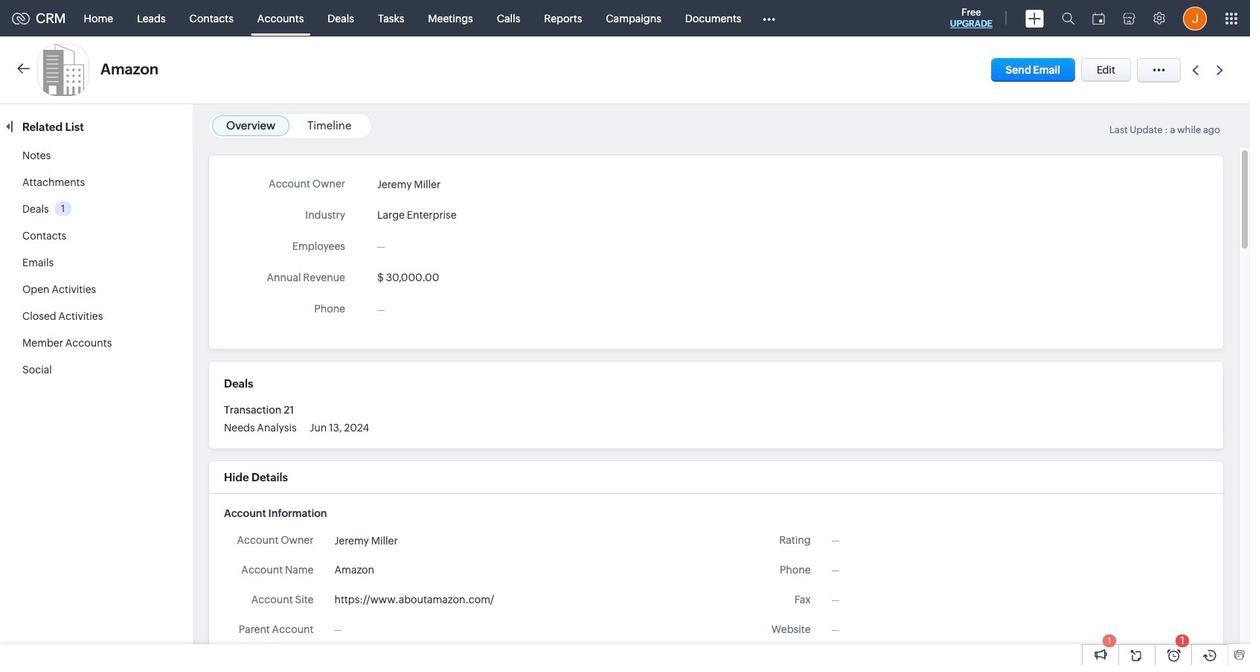 Task type: vqa. For each thing, say whether or not it's contained in the screenshot.
Create Menu element
yes



Task type: locate. For each thing, give the bounding box(es) containing it.
create menu image
[[1026, 9, 1044, 27]]

logo image
[[12, 12, 30, 24]]

previous record image
[[1192, 65, 1199, 75]]

next record image
[[1217, 65, 1227, 75]]

Other Modules field
[[754, 6, 786, 30]]



Task type: describe. For each thing, give the bounding box(es) containing it.
search image
[[1062, 12, 1075, 25]]

profile image
[[1183, 6, 1207, 30]]

calendar image
[[1093, 12, 1105, 24]]

search element
[[1053, 0, 1084, 36]]

profile element
[[1174, 0, 1216, 36]]

create menu element
[[1017, 0, 1053, 36]]



